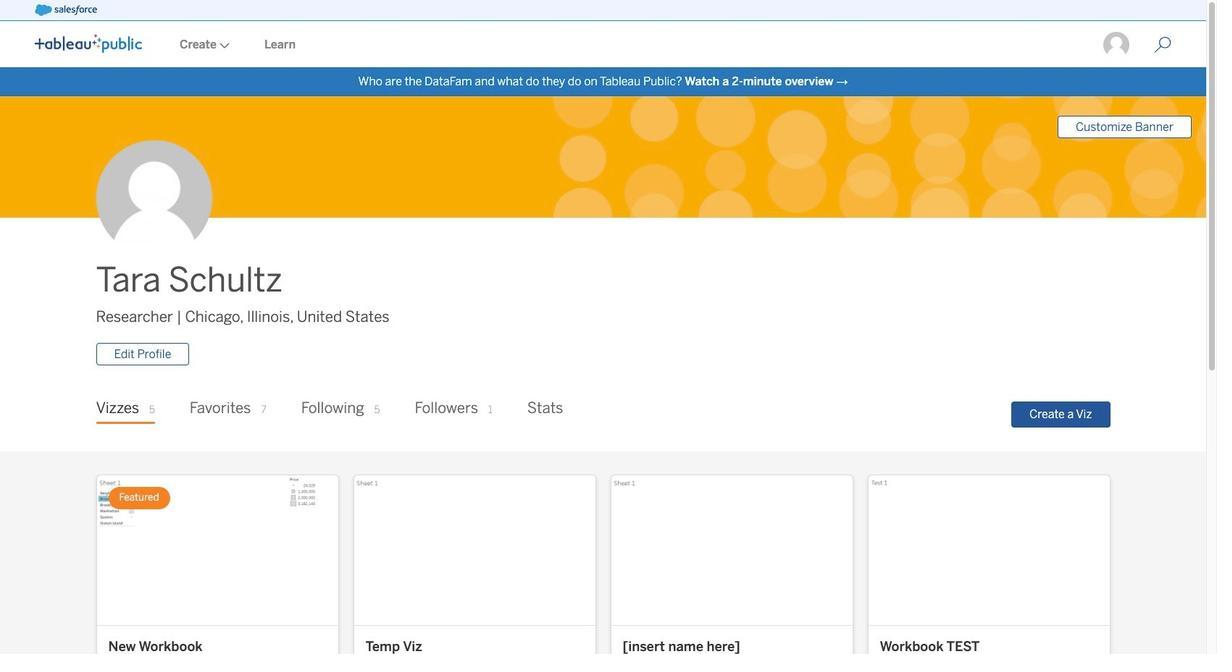 Task type: locate. For each thing, give the bounding box(es) containing it.
workbook thumbnail image
[[97, 476, 338, 626], [354, 476, 595, 626], [611, 476, 852, 626], [868, 476, 1110, 626]]

1 workbook thumbnail image from the left
[[97, 476, 338, 626]]

salesforce logo image
[[35, 4, 97, 16]]

tara.schultz image
[[1102, 30, 1131, 59]]

featured element
[[108, 488, 170, 510]]

logo image
[[35, 34, 142, 53]]

2 workbook thumbnail image from the left
[[354, 476, 595, 626]]



Task type: vqa. For each thing, say whether or not it's contained in the screenshot.
See recent work and favorites from authors you follow "element"
no



Task type: describe. For each thing, give the bounding box(es) containing it.
create image
[[217, 43, 230, 49]]

3 workbook thumbnail image from the left
[[611, 476, 852, 626]]

go to search image
[[1137, 36, 1189, 54]]

avatar image
[[96, 141, 212, 257]]

4 workbook thumbnail image from the left
[[868, 476, 1110, 626]]



